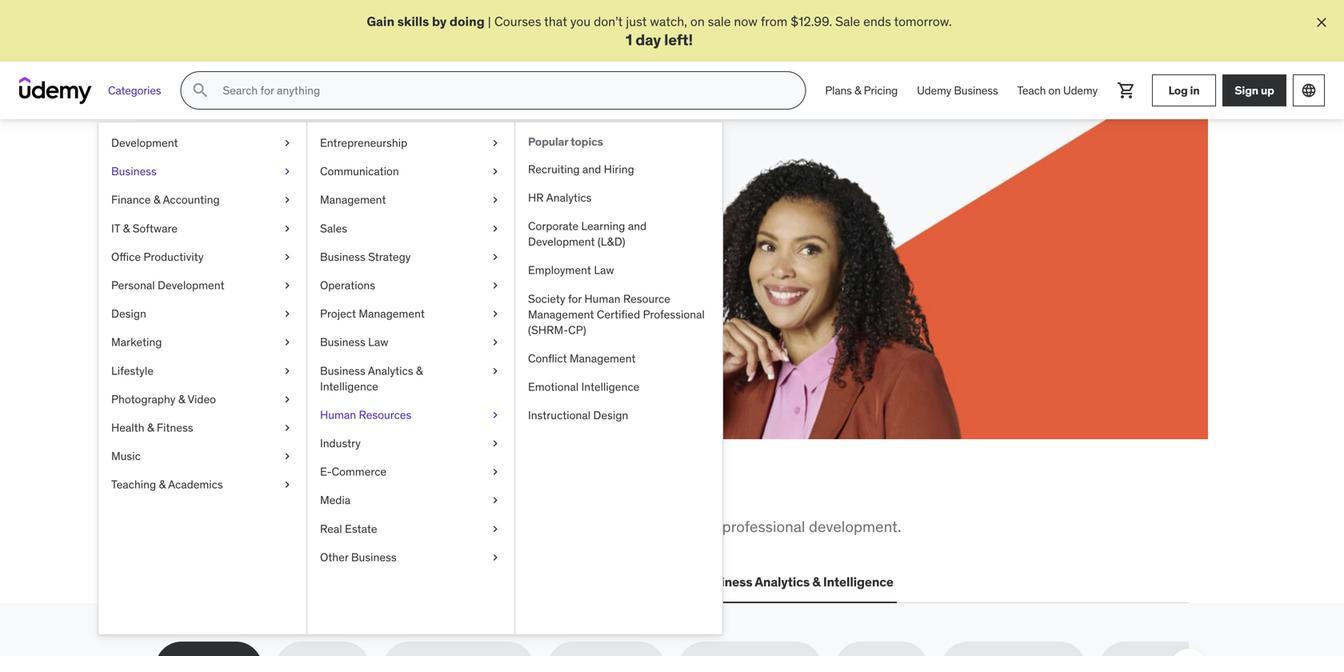 Task type: locate. For each thing, give the bounding box(es) containing it.
xsmall image inside health & fitness link
[[281, 420, 294, 436]]

1 horizontal spatial and
[[628, 219, 647, 233]]

intelligence inside button
[[823, 574, 894, 590]]

ends down "skill"
[[300, 279, 328, 295]]

you right that
[[570, 13, 591, 30]]

0 vertical spatial law
[[594, 263, 614, 278]]

intelligence inside business analytics & intelligence
[[320, 379, 378, 394]]

1 vertical spatial for
[[568, 292, 582, 306]]

0 horizontal spatial it
[[111, 221, 120, 236]]

it left certifications
[[287, 574, 298, 590]]

catalog
[[511, 517, 561, 536]]

1 vertical spatial it
[[287, 574, 298, 590]]

tomorrow. down your
[[331, 279, 388, 295]]

employment law link
[[515, 256, 723, 285]]

intelligence for business analytics & intelligence "link"
[[320, 379, 378, 394]]

and
[[583, 162, 601, 176], [628, 219, 647, 233]]

society for human resource management certified professional (shrm-cp)
[[528, 292, 705, 337]]

law for business law
[[368, 335, 388, 350]]

sale inside the gain skills by doing | courses that you don't just watch, on sale now from $12.99. sale ends tomorrow. 1 day left!
[[835, 13, 860, 30]]

xsmall image inside design link
[[281, 306, 294, 322]]

in up operations
[[341, 261, 351, 277]]

analytics down professional on the right of the page
[[755, 574, 810, 590]]

business up the finance
[[111, 164, 157, 179]]

xsmall image inside lifestyle link
[[281, 363, 294, 379]]

&
[[855, 83, 861, 98], [153, 193, 160, 207], [123, 221, 130, 236], [416, 364, 423, 378], [178, 392, 185, 407], [147, 421, 154, 435], [159, 478, 166, 492], [813, 574, 821, 590]]

xsmall image inside sales 'link'
[[489, 221, 502, 237]]

1 vertical spatial and
[[628, 219, 647, 233]]

submit search image
[[191, 81, 210, 100]]

business analytics & intelligence inside "link"
[[320, 364, 423, 394]]

0 vertical spatial in
[[1190, 83, 1200, 97]]

0 vertical spatial on
[[690, 13, 705, 30]]

and down "hr analytics" link
[[628, 219, 647, 233]]

0 vertical spatial tomorrow.
[[894, 13, 952, 30]]

office
[[111, 250, 141, 264]]

intelligence up human resources on the left
[[320, 379, 378, 394]]

analytics inside business analytics & intelligence
[[368, 364, 413, 378]]

operations link
[[307, 271, 515, 300]]

teaching & academics
[[111, 478, 223, 492]]

every
[[282, 261, 313, 277]]

sale for save)
[[272, 279, 297, 295]]

xsmall image inside industry link
[[489, 436, 502, 452]]

log in
[[1169, 83, 1200, 97]]

xsmall image inside it & software "link"
[[281, 221, 294, 237]]

0 horizontal spatial in
[[341, 261, 351, 277]]

xsmall image inside development link
[[281, 135, 294, 151]]

tomorrow. for |
[[894, 13, 952, 30]]

intelligence down conflict management link on the bottom of the page
[[581, 380, 640, 394]]

science
[[517, 574, 565, 590]]

conflict management
[[528, 351, 636, 366]]

it
[[111, 221, 120, 236], [287, 574, 298, 590]]

0 vertical spatial for
[[263, 261, 279, 277]]

0 vertical spatial and
[[583, 162, 601, 176]]

xsmall image for media
[[489, 493, 502, 509]]

law down (l&d)
[[594, 263, 614, 278]]

1 vertical spatial in
[[341, 261, 351, 277]]

human up the industry
[[320, 408, 356, 422]]

1 vertical spatial you
[[316, 477, 362, 510]]

business law
[[320, 335, 388, 350]]

teach
[[1018, 83, 1046, 98]]

resources
[[359, 408, 412, 422]]

academics
[[168, 478, 223, 492]]

0 horizontal spatial udemy
[[917, 83, 952, 98]]

0 vertical spatial courses
[[494, 13, 541, 30]]

e-commerce link
[[307, 458, 515, 486]]

it certifications button
[[284, 563, 385, 602]]

& right the health
[[147, 421, 154, 435]]

tomorrow. up the udemy business
[[894, 13, 952, 30]]

all the skills you need in one place from critical workplace skills to technical topics, our catalog supports well-rounded professional development.
[[155, 477, 901, 536]]

e-
[[320, 465, 332, 479]]

0 horizontal spatial and
[[583, 162, 601, 176]]

xsmall image inside business strategy link
[[489, 249, 502, 265]]

1 vertical spatial business analytics & intelligence
[[698, 574, 894, 590]]

business down "rounded"
[[698, 574, 753, 590]]

1 horizontal spatial sale
[[835, 13, 860, 30]]

1 horizontal spatial it
[[287, 574, 298, 590]]

business inside "other business" link
[[351, 550, 397, 565]]

xsmall image inside management link
[[489, 192, 502, 208]]

0 horizontal spatial analytics
[[368, 364, 413, 378]]

analytics inside the human resources element
[[546, 191, 592, 205]]

courses inside learn, practice, succeed (and save) courses for every skill in your learning journey, starting at $12.99. sale ends tomorrow.
[[213, 261, 260, 277]]

learn, practice, succeed (and save) courses for every skill in your learning journey, starting at $12.99. sale ends tomorrow.
[[213, 189, 524, 295]]

xsmall image inside business analytics & intelligence "link"
[[489, 363, 502, 379]]

media
[[320, 493, 351, 508]]

design inside the human resources element
[[593, 408, 628, 423]]

1 horizontal spatial law
[[594, 263, 614, 278]]

0 vertical spatial analytics
[[546, 191, 592, 205]]

0 vertical spatial it
[[111, 221, 120, 236]]

0 horizontal spatial for
[[263, 261, 279, 277]]

real
[[320, 522, 342, 536]]

productivity
[[144, 250, 204, 264]]

2 horizontal spatial analytics
[[755, 574, 810, 590]]

1 horizontal spatial $12.99.
[[791, 13, 832, 30]]

0 horizontal spatial courses
[[213, 261, 260, 277]]

management down communication
[[320, 193, 386, 207]]

business analytics & intelligence up human resources on the left
[[320, 364, 423, 394]]

for right society
[[568, 292, 582, 306]]

xsmall image inside "other business" link
[[489, 550, 502, 566]]

learn,
[[213, 189, 296, 222]]

office productivity
[[111, 250, 204, 264]]

on right teach
[[1049, 83, 1061, 98]]

courses right |
[[494, 13, 541, 30]]

on inside "link"
[[1049, 83, 1061, 98]]

intelligence down development.
[[823, 574, 894, 590]]

0 horizontal spatial tomorrow.
[[331, 279, 388, 295]]

1 horizontal spatial human
[[585, 292, 621, 306]]

fitness
[[157, 421, 193, 435]]

certifications
[[301, 574, 382, 590]]

1 horizontal spatial intelligence
[[581, 380, 640, 394]]

0 vertical spatial you
[[570, 13, 591, 30]]

xsmall image inside business law link
[[489, 335, 502, 350]]

it for it certifications
[[287, 574, 298, 590]]

design down "personal"
[[111, 307, 146, 321]]

photography & video link
[[98, 385, 306, 414]]

0 vertical spatial $12.99.
[[791, 13, 832, 30]]

development.
[[809, 517, 901, 536]]

1 horizontal spatial tomorrow.
[[894, 13, 952, 30]]

skills left by
[[397, 13, 429, 30]]

conflict management link
[[515, 345, 723, 373]]

business inside the udemy business "link"
[[954, 83, 998, 98]]

xsmall image inside music link
[[281, 449, 294, 464]]

$12.99. inside learn, practice, succeed (and save) courses for every skill in your learning journey, starting at $12.99. sale ends tomorrow.
[[227, 279, 269, 295]]

xsmall image inside 'marketing' link
[[281, 335, 294, 350]]

1 horizontal spatial in
[[432, 477, 457, 510]]

plans & pricing
[[825, 83, 898, 98]]

0 vertical spatial human
[[585, 292, 621, 306]]

for
[[263, 261, 279, 277], [568, 292, 582, 306]]

business analytics & intelligence inside button
[[698, 574, 894, 590]]

xsmall image inside office productivity link
[[281, 249, 294, 265]]

law inside the human resources element
[[594, 263, 614, 278]]

media link
[[307, 486, 515, 515]]

0 vertical spatial sale
[[835, 13, 860, 30]]

business inside business link
[[111, 164, 157, 179]]

development down corporate
[[528, 235, 595, 249]]

instructional design link
[[515, 402, 723, 430]]

employment law
[[528, 263, 614, 278]]

courses inside the gain skills by doing | courses that you don't just watch, on sale now from $12.99. sale ends tomorrow. 1 day left!
[[494, 13, 541, 30]]

xsmall image inside finance & accounting link
[[281, 192, 294, 208]]

for inside learn, practice, succeed (and save) courses for every skill in your learning journey, starting at $12.99. sale ends tomorrow.
[[263, 261, 279, 277]]

business analytics & intelligence down professional on the right of the page
[[698, 574, 894, 590]]

analytics down business law link
[[368, 364, 413, 378]]

ends up the pricing
[[863, 13, 891, 30]]

you up real
[[316, 477, 362, 510]]

business analytics & intelligence link
[[307, 357, 515, 401]]

rounded
[[662, 517, 719, 536]]

& for pricing
[[855, 83, 861, 98]]

$12.99. right at
[[227, 279, 269, 295]]

in right 'log'
[[1190, 83, 1200, 97]]

1 horizontal spatial udemy
[[1063, 83, 1098, 98]]

the
[[197, 477, 238, 510]]

courses up at
[[213, 261, 260, 277]]

business down "estate"
[[351, 550, 397, 565]]

& right the finance
[[153, 193, 160, 207]]

xsmall image for communication
[[489, 164, 502, 180]]

1 horizontal spatial analytics
[[546, 191, 592, 205]]

sale inside learn, practice, succeed (and save) courses for every skill in your learning journey, starting at $12.99. sale ends tomorrow.
[[272, 279, 297, 295]]

1 vertical spatial $12.99.
[[227, 279, 269, 295]]

1 vertical spatial ends
[[300, 279, 328, 295]]

intelligence
[[320, 379, 378, 394], [581, 380, 640, 394], [823, 574, 894, 590]]

analytics inside button
[[755, 574, 810, 590]]

sale down every
[[272, 279, 297, 295]]

1 vertical spatial law
[[368, 335, 388, 350]]

& right plans
[[855, 83, 861, 98]]

real estate
[[320, 522, 377, 536]]

& up the office
[[123, 221, 130, 236]]

estate
[[345, 522, 377, 536]]

ends inside the gain skills by doing | courses that you don't just watch, on sale now from $12.99. sale ends tomorrow. 1 day left!
[[863, 13, 891, 30]]

xsmall image inside the teaching & academics link
[[281, 477, 294, 493]]

$12.99. inside the gain skills by doing | courses that you don't just watch, on sale now from $12.99. sale ends tomorrow. 1 day left!
[[791, 13, 832, 30]]

technical
[[371, 517, 433, 536]]

1 vertical spatial on
[[1049, 83, 1061, 98]]

analytics
[[546, 191, 592, 205], [368, 364, 413, 378], [755, 574, 810, 590]]

it up the office
[[111, 221, 120, 236]]

xsmall image
[[281, 135, 294, 151], [281, 164, 294, 180], [281, 192, 294, 208], [281, 221, 294, 237], [489, 221, 502, 237], [281, 249, 294, 265], [489, 278, 502, 293], [489, 335, 502, 350], [489, 407, 502, 423], [281, 477, 294, 493], [489, 493, 502, 509], [489, 550, 502, 566]]

& for fitness
[[147, 421, 154, 435]]

1 vertical spatial analytics
[[368, 364, 413, 378]]

analytics down the "recruiting and hiring"
[[546, 191, 592, 205]]

in inside all the skills you need in one place from critical workplace skills to technical topics, our catalog supports well-rounded professional development.
[[432, 477, 457, 510]]

0 horizontal spatial you
[[316, 477, 362, 510]]

2 horizontal spatial in
[[1190, 83, 1200, 97]]

|
[[488, 13, 491, 30]]

& right the teaching
[[159, 478, 166, 492]]

xsmall image inside communication link
[[489, 164, 502, 180]]

xsmall image for finance & accounting
[[281, 192, 294, 208]]

business down business law
[[320, 364, 366, 378]]

0 horizontal spatial law
[[368, 335, 388, 350]]

1 horizontal spatial you
[[570, 13, 591, 30]]

& inside business analytics & intelligence
[[416, 364, 423, 378]]

human
[[585, 292, 621, 306], [320, 408, 356, 422]]

xsmall image for office productivity
[[281, 249, 294, 265]]

xsmall image for other business
[[489, 550, 502, 566]]

you inside all the skills you need in one place from critical workplace skills to technical topics, our catalog supports well-rounded professional development.
[[316, 477, 362, 510]]

business analytics & intelligence button
[[695, 563, 897, 602]]

2 horizontal spatial skills
[[397, 13, 429, 30]]

xsmall image inside media link
[[489, 493, 502, 509]]

don't
[[594, 13, 623, 30]]

udemy right the pricing
[[917, 83, 952, 98]]

sale up plans
[[835, 13, 860, 30]]

1 vertical spatial courses
[[213, 261, 260, 277]]

corporate
[[528, 219, 579, 233]]

music
[[111, 449, 141, 464]]

udemy left shopping cart with 0 items icon
[[1063, 83, 1098, 98]]

0 horizontal spatial business analytics & intelligence
[[320, 364, 423, 394]]

it & software
[[111, 221, 178, 236]]

xsmall image for operations
[[489, 278, 502, 293]]

xsmall image inside project management link
[[489, 306, 502, 322]]

2 vertical spatial analytics
[[755, 574, 810, 590]]

it inside "link"
[[111, 221, 120, 236]]

$12.99. for save)
[[227, 279, 269, 295]]

xsmall image inside personal development link
[[281, 278, 294, 293]]

$12.99. right from
[[791, 13, 832, 30]]

1 horizontal spatial ends
[[863, 13, 891, 30]]

on left sale
[[690, 13, 705, 30]]

business inside business law link
[[320, 335, 366, 350]]

software
[[133, 221, 178, 236]]

analytics for business analytics & intelligence button
[[755, 574, 810, 590]]

& down business law link
[[416, 364, 423, 378]]

& left video
[[178, 392, 185, 407]]

xsmall image inside real estate link
[[489, 521, 502, 537]]

1 horizontal spatial design
[[593, 408, 628, 423]]

development down categories dropdown button
[[111, 136, 178, 150]]

business analytics & intelligence for business analytics & intelligence "link"
[[320, 364, 423, 394]]

0 horizontal spatial design
[[111, 307, 146, 321]]

design down emotional intelligence link
[[593, 408, 628, 423]]

skills up workplace
[[243, 477, 311, 510]]

business down project
[[320, 335, 366, 350]]

1 vertical spatial development
[[528, 235, 595, 249]]

all
[[155, 477, 193, 510]]

for left every
[[263, 261, 279, 277]]

data science button
[[484, 563, 568, 602]]

0 vertical spatial skills
[[397, 13, 429, 30]]

1 horizontal spatial for
[[568, 292, 582, 306]]

2 vertical spatial skills
[[317, 517, 351, 536]]

1 udemy from the left
[[917, 83, 952, 98]]

xsmall image for lifestyle
[[281, 363, 294, 379]]

1 vertical spatial design
[[593, 408, 628, 423]]

xsmall image inside "operations" link
[[489, 278, 502, 293]]

1 horizontal spatial on
[[1049, 83, 1061, 98]]

1 horizontal spatial courses
[[494, 13, 541, 30]]

1 vertical spatial tomorrow.
[[331, 279, 388, 295]]

operations
[[320, 278, 375, 293]]

development inside corporate learning and development (l&d)
[[528, 235, 595, 249]]

skills down media
[[317, 517, 351, 536]]

0 horizontal spatial $12.99.
[[227, 279, 269, 295]]

xsmall image for sales
[[489, 221, 502, 237]]

business inside business analytics & intelligence
[[320, 364, 366, 378]]

analytics for "hr analytics" link
[[546, 191, 592, 205]]

0 horizontal spatial on
[[690, 13, 705, 30]]

0 horizontal spatial human
[[320, 408, 356, 422]]

1 vertical spatial sale
[[272, 279, 297, 295]]

workplace
[[243, 517, 313, 536]]

0 vertical spatial business analytics & intelligence
[[320, 364, 423, 394]]

and left hiring
[[583, 162, 601, 176]]

just
[[626, 13, 647, 30]]

1 vertical spatial human
[[320, 408, 356, 422]]

0 vertical spatial ends
[[863, 13, 891, 30]]

0 horizontal spatial sale
[[272, 279, 297, 295]]

human up certified at the top
[[585, 292, 621, 306]]

teach on udemy
[[1018, 83, 1098, 98]]

management up (shrm-
[[528, 307, 594, 322]]

tomorrow. inside the gain skills by doing | courses that you don't just watch, on sale now from $12.99. sale ends tomorrow. 1 day left!
[[894, 13, 952, 30]]

on inside the gain skills by doing | courses that you don't just watch, on sale now from $12.99. sale ends tomorrow. 1 day left!
[[690, 13, 705, 30]]

business analytics & intelligence
[[320, 364, 423, 394], [698, 574, 894, 590]]

xsmall image inside the human resources link
[[489, 407, 502, 423]]

ends inside learn, practice, succeed (and save) courses for every skill in your learning journey, starting at $12.99. sale ends tomorrow.
[[300, 279, 328, 295]]

communication link
[[307, 157, 515, 186]]

xsmall image
[[489, 135, 502, 151], [489, 164, 502, 180], [489, 192, 502, 208], [489, 249, 502, 265], [281, 278, 294, 293], [281, 306, 294, 322], [489, 306, 502, 322], [281, 335, 294, 350], [281, 363, 294, 379], [489, 363, 502, 379], [281, 392, 294, 407], [281, 420, 294, 436], [489, 436, 502, 452], [281, 449, 294, 464], [489, 464, 502, 480], [489, 521, 502, 537]]

in up "topics," in the left of the page
[[432, 477, 457, 510]]

business left teach
[[954, 83, 998, 98]]

marketing link
[[98, 328, 306, 357]]

xsmall image inside business link
[[281, 164, 294, 180]]

0 horizontal spatial skills
[[243, 477, 311, 510]]

xsmall image for marketing
[[281, 335, 294, 350]]

xsmall image inside photography & video link
[[281, 392, 294, 407]]

xsmall image inside entrepreneurship link
[[489, 135, 502, 151]]

marketing
[[111, 335, 162, 350]]

teaching & academics link
[[98, 471, 306, 499]]

2 vertical spatial in
[[432, 477, 457, 510]]

topics
[[571, 135, 603, 149]]

& for video
[[178, 392, 185, 407]]

xsmall image for entrepreneurship
[[489, 135, 502, 151]]

development link
[[98, 129, 306, 157]]

development down office productivity link
[[158, 278, 225, 293]]

xsmall image for business analytics & intelligence
[[489, 363, 502, 379]]

business up operations
[[320, 250, 366, 264]]

0 horizontal spatial ends
[[300, 279, 328, 295]]

xsmall image inside e-commerce 'link'
[[489, 464, 502, 480]]

it inside button
[[287, 574, 298, 590]]

xsmall image for real estate
[[489, 521, 502, 537]]

law down project management on the top left of the page
[[368, 335, 388, 350]]

2 horizontal spatial intelligence
[[823, 574, 894, 590]]

certified
[[597, 307, 640, 322]]

1 horizontal spatial business analytics & intelligence
[[698, 574, 894, 590]]

(and
[[213, 221, 269, 254]]

popular topics
[[528, 135, 603, 149]]

0 horizontal spatial intelligence
[[320, 379, 378, 394]]

& down development.
[[813, 574, 821, 590]]

tomorrow. inside learn, practice, succeed (and save) courses for every skill in your learning journey, starting at $12.99. sale ends tomorrow.
[[331, 279, 388, 295]]

finance & accounting link
[[98, 186, 306, 214]]



Task type: describe. For each thing, give the bounding box(es) containing it.
categories button
[[98, 71, 171, 110]]

business inside business analytics & intelligence button
[[698, 574, 753, 590]]

sale
[[708, 13, 731, 30]]

courses for doing
[[494, 13, 541, 30]]

and inside corporate learning and development (l&d)
[[628, 219, 647, 233]]

personal development link
[[98, 271, 306, 300]]

Search for anything text field
[[220, 77, 786, 104]]

succeed
[[414, 189, 514, 222]]

sign up
[[1235, 83, 1275, 97]]

human resources link
[[307, 401, 515, 430]]

xsmall image for project management
[[489, 306, 502, 322]]

emotional intelligence link
[[515, 373, 723, 402]]

corporate learning and development (l&d)
[[528, 219, 647, 249]]

hiring
[[604, 162, 634, 176]]

hr
[[528, 191, 544, 205]]

skills inside the gain skills by doing | courses that you don't just watch, on sale now from $12.99. sale ends tomorrow. 1 day left!
[[397, 13, 429, 30]]

health & fitness
[[111, 421, 193, 435]]

left!
[[664, 30, 693, 49]]

e-commerce
[[320, 465, 387, 479]]

other
[[320, 550, 349, 565]]

intelligence inside the human resources element
[[581, 380, 640, 394]]

law for employment law
[[594, 263, 614, 278]]

business law link
[[307, 328, 515, 357]]

choose a language image
[[1301, 83, 1317, 99]]

other business
[[320, 550, 397, 565]]

& inside button
[[813, 574, 821, 590]]

1 horizontal spatial skills
[[317, 517, 351, 536]]

society
[[528, 292, 565, 306]]

xsmall image for design
[[281, 306, 294, 322]]

management link
[[307, 186, 515, 214]]

industry
[[320, 436, 361, 451]]

one
[[462, 477, 507, 510]]

tomorrow. for save)
[[331, 279, 388, 295]]

starting
[[480, 261, 524, 277]]

you inside the gain skills by doing | courses that you don't just watch, on sale now from $12.99. sale ends tomorrow. 1 day left!
[[570, 13, 591, 30]]

& for academics
[[159, 478, 166, 492]]

lifestyle
[[111, 364, 154, 378]]

entrepreneurship
[[320, 136, 407, 150]]

emotional intelligence
[[528, 380, 640, 394]]

xsmall image for photography & video
[[281, 392, 294, 407]]

project management link
[[307, 300, 515, 328]]

accounting
[[163, 193, 220, 207]]

employment
[[528, 263, 591, 278]]

your
[[354, 261, 379, 277]]

management up emotional intelligence link
[[570, 351, 636, 366]]

save)
[[273, 221, 337, 254]]

pricing
[[864, 83, 898, 98]]

sign
[[1235, 83, 1259, 97]]

to
[[354, 517, 368, 536]]

management down "operations" link
[[359, 307, 425, 321]]

topics,
[[436, 517, 482, 536]]

day
[[636, 30, 661, 49]]

hr analytics link
[[515, 184, 723, 212]]

xsmall image for teaching & academics
[[281, 477, 294, 493]]

health
[[111, 421, 144, 435]]

professional
[[722, 517, 805, 536]]

xsmall image for health & fitness
[[281, 420, 294, 436]]

conflict
[[528, 351, 567, 366]]

well-
[[629, 517, 662, 536]]

industry link
[[307, 430, 515, 458]]

& for accounting
[[153, 193, 160, 207]]

teaching
[[111, 478, 156, 492]]

gain skills by doing | courses that you don't just watch, on sale now from $12.99. sale ends tomorrow. 1 day left!
[[367, 13, 952, 49]]

personal development
[[111, 278, 225, 293]]

our
[[485, 517, 507, 536]]

analytics for business analytics & intelligence "link"
[[368, 364, 413, 378]]

business link
[[98, 157, 306, 186]]

instructional design
[[528, 408, 628, 423]]

shopping cart with 0 items image
[[1117, 81, 1136, 100]]

recruiting
[[528, 162, 580, 176]]

udemy image
[[19, 77, 92, 104]]

human resources element
[[515, 123, 723, 635]]

xsmall image for business law
[[489, 335, 502, 350]]

sales
[[320, 221, 347, 236]]

0 vertical spatial design
[[111, 307, 146, 321]]

intelligence for business analytics & intelligence button
[[823, 574, 894, 590]]

entrepreneurship link
[[307, 129, 515, 157]]

finance
[[111, 193, 151, 207]]

corporate learning and development (l&d) link
[[515, 212, 723, 256]]

xsmall image for e-commerce
[[489, 464, 502, 480]]

log in link
[[1152, 75, 1216, 107]]

2 vertical spatial development
[[158, 278, 225, 293]]

xsmall image for industry
[[489, 436, 502, 452]]

finance & accounting
[[111, 193, 220, 207]]

up
[[1261, 83, 1275, 97]]

xsmall image for development
[[281, 135, 294, 151]]

xsmall image for it & software
[[281, 221, 294, 237]]

1 vertical spatial skills
[[243, 477, 311, 510]]

sign up link
[[1223, 75, 1287, 107]]

0 vertical spatial development
[[111, 136, 178, 150]]

& for software
[[123, 221, 130, 236]]

it for it & software
[[111, 221, 120, 236]]

in inside learn, practice, succeed (and save) courses for every skill in your learning journey, starting at $12.99. sale ends tomorrow.
[[341, 261, 351, 277]]

sale for |
[[835, 13, 860, 30]]

courses for (and
[[213, 261, 260, 277]]

business analytics & intelligence for business analytics & intelligence button
[[698, 574, 894, 590]]

strategy
[[368, 250, 411, 264]]

xsmall image for management
[[489, 192, 502, 208]]

plans
[[825, 83, 852, 98]]

$12.99. for |
[[791, 13, 832, 30]]

ends for save)
[[300, 279, 328, 295]]

human inside society for human resource management certified professional (shrm-cp)
[[585, 292, 621, 306]]

log
[[1169, 83, 1188, 97]]

other business link
[[307, 543, 515, 572]]

cp)
[[568, 323, 586, 337]]

design link
[[98, 300, 306, 328]]

project
[[320, 307, 356, 321]]

management inside society for human resource management certified professional (shrm-cp)
[[528, 307, 594, 322]]

xsmall image for business
[[281, 164, 294, 180]]

human resources
[[320, 408, 412, 422]]

communication
[[320, 164, 399, 179]]

business strategy
[[320, 250, 411, 264]]

from
[[761, 13, 788, 30]]

xsmall image for music
[[281, 449, 294, 464]]

recruiting and hiring
[[528, 162, 634, 176]]

xsmall image for human resources
[[489, 407, 502, 423]]

health & fitness link
[[98, 414, 306, 442]]

music link
[[98, 442, 306, 471]]

journey,
[[432, 261, 476, 277]]

teach on udemy link
[[1008, 71, 1108, 110]]

learning
[[581, 219, 625, 233]]

skill
[[316, 261, 338, 277]]

ends for |
[[863, 13, 891, 30]]

practice,
[[301, 189, 410, 222]]

1
[[626, 30, 632, 49]]

close image
[[1314, 14, 1330, 30]]

it & software link
[[98, 214, 306, 243]]

plans & pricing link
[[816, 71, 908, 110]]

by
[[432, 13, 447, 30]]

business inside business strategy link
[[320, 250, 366, 264]]

xsmall image for personal development
[[281, 278, 294, 293]]

for inside society for human resource management certified professional (shrm-cp)
[[568, 292, 582, 306]]

xsmall image for business strategy
[[489, 249, 502, 265]]

2 udemy from the left
[[1063, 83, 1098, 98]]



Task type: vqa. For each thing, say whether or not it's contained in the screenshot.
the that learners can expect to achieve after completing your course.
no



